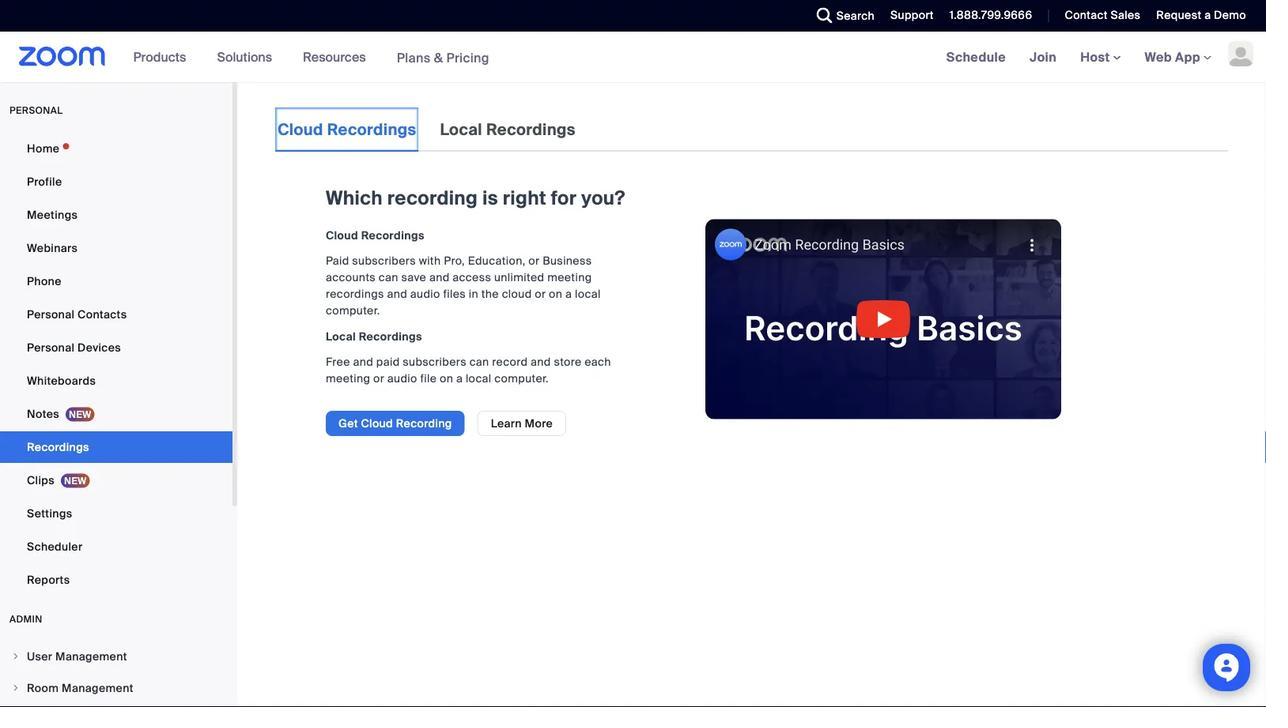 Task type: locate. For each thing, give the bounding box(es) containing it.
a inside free and paid subscribers can record and store each meeting or audio file on a local computer.
[[456, 372, 463, 386]]

1 vertical spatial personal
[[27, 341, 75, 355]]

local down the business
[[575, 287, 601, 302]]

local right file
[[466, 372, 492, 386]]

and down with
[[429, 271, 450, 285]]

cloud recordings down which
[[326, 228, 425, 243]]

recording
[[396, 416, 452, 431]]

1 vertical spatial cloud
[[326, 228, 358, 243]]

with
[[419, 254, 441, 269]]

settings link
[[0, 498, 233, 530]]

local up which recording is right for you?
[[440, 119, 483, 140]]

business
[[543, 254, 592, 269]]

1 horizontal spatial on
[[549, 287, 563, 302]]

recordings inside tab
[[486, 119, 576, 140]]

join link
[[1018, 32, 1069, 82]]

1 vertical spatial meeting
[[326, 372, 370, 386]]

0 vertical spatial cloud
[[278, 119, 323, 140]]

paid
[[376, 355, 400, 370]]

menu item
[[0, 706, 233, 708]]

home
[[27, 141, 60, 156]]

audio inside free and paid subscribers can record and store each meeting or audio file on a local computer.
[[387, 372, 417, 386]]

or down paid
[[373, 372, 385, 386]]

a
[[1205, 8, 1211, 23], [566, 287, 572, 302], [456, 372, 463, 386]]

2 vertical spatial cloud
[[361, 416, 393, 431]]

admin menu menu
[[0, 642, 233, 708]]

local inside free and paid subscribers can record and store each meeting or audio file on a local computer.
[[466, 372, 492, 386]]

personal for personal contacts
[[27, 307, 75, 322]]

computer. down record
[[495, 372, 549, 386]]

subscribers inside free and paid subscribers can record and store each meeting or audio file on a local computer.
[[403, 355, 467, 370]]

webinars
[[27, 241, 78, 256]]

recordings down notes at the bottom of the page
[[27, 440, 89, 455]]

on right file
[[440, 372, 453, 386]]

1 vertical spatial audio
[[387, 372, 417, 386]]

and down 'save'
[[387, 287, 407, 302]]

products button
[[133, 32, 193, 82]]

computer. inside free and paid subscribers can record and store each meeting or audio file on a local computer.
[[495, 372, 549, 386]]

user management menu item
[[0, 642, 233, 672]]

paid
[[326, 254, 349, 269]]

can
[[379, 271, 399, 285], [470, 355, 489, 370]]

meeting
[[548, 271, 592, 285], [326, 372, 370, 386]]

local recordings up paid
[[326, 329, 422, 344]]

0 horizontal spatial can
[[379, 271, 399, 285]]

support link
[[879, 0, 938, 32], [891, 8, 934, 23]]

personal down phone
[[27, 307, 75, 322]]

0 vertical spatial personal
[[27, 307, 75, 322]]

cloud recordings tab
[[275, 108, 419, 152]]

audio down 'save'
[[410, 287, 440, 302]]

1.888.799.9666 button up schedule link
[[950, 8, 1033, 23]]

computer. inside paid subscribers with pro, education, or business accounts can save and access unlimited meeting recordings and audio files in the cloud or on a local computer.
[[326, 304, 380, 318]]

0 vertical spatial cloud recordings
[[278, 119, 416, 140]]

recordings inside tab
[[327, 119, 416, 140]]

solutions
[[217, 49, 272, 65]]

local recordings tab
[[438, 108, 578, 152]]

1 horizontal spatial meeting
[[548, 271, 592, 285]]

search
[[837, 8, 875, 23]]

meetings link
[[0, 199, 233, 231]]

host
[[1081, 49, 1113, 65]]

store
[[554, 355, 582, 370]]

management down user management menu item
[[62, 681, 134, 696]]

can left 'save'
[[379, 271, 399, 285]]

plans & pricing
[[397, 49, 490, 66]]

0 vertical spatial subscribers
[[352, 254, 416, 269]]

subscribers up 'save'
[[352, 254, 416, 269]]

0 horizontal spatial computer.
[[326, 304, 380, 318]]

0 horizontal spatial local
[[326, 329, 356, 344]]

1 vertical spatial management
[[62, 681, 134, 696]]

management for user management
[[55, 650, 127, 664]]

plans
[[397, 49, 431, 66]]

management up room management
[[55, 650, 127, 664]]

resources
[[303, 49, 366, 65]]

2 personal from the top
[[27, 341, 75, 355]]

meeting inside paid subscribers with pro, education, or business accounts can save and access unlimited meeting recordings and audio files in the cloud or on a local computer.
[[548, 271, 592, 285]]

1 vertical spatial a
[[566, 287, 572, 302]]

cloud inside tab
[[278, 119, 323, 140]]

on inside free and paid subscribers can record and store each meeting or audio file on a local computer.
[[440, 372, 453, 386]]

computer. down recordings
[[326, 304, 380, 318]]

meeting down the business
[[548, 271, 592, 285]]

2 vertical spatial or
[[373, 372, 385, 386]]

2 vertical spatial a
[[456, 372, 463, 386]]

1.888.799.9666 button
[[938, 0, 1037, 32], [950, 8, 1033, 23]]

request a demo link
[[1145, 0, 1266, 32], [1157, 8, 1247, 23]]

banner containing products
[[0, 32, 1266, 83]]

subscribers up file
[[403, 355, 467, 370]]

reports
[[27, 573, 70, 588]]

which recording is right for you?
[[326, 186, 625, 211]]

room management menu item
[[0, 674, 233, 704]]

a down the business
[[566, 287, 572, 302]]

1 vertical spatial local
[[326, 329, 356, 344]]

cloud down 'product information' "navigation" at the top of the page
[[278, 119, 323, 140]]

0 vertical spatial on
[[549, 287, 563, 302]]

1 horizontal spatial can
[[470, 355, 489, 370]]

1 horizontal spatial a
[[566, 287, 572, 302]]

you?
[[581, 186, 625, 211]]

1 vertical spatial computer.
[[495, 372, 549, 386]]

paid subscribers with pro, education, or business accounts can save and access unlimited meeting recordings and audio files in the cloud or on a local computer.
[[326, 254, 601, 318]]

0 horizontal spatial on
[[440, 372, 453, 386]]

0 horizontal spatial meeting
[[326, 372, 370, 386]]

0 vertical spatial a
[[1205, 8, 1211, 23]]

for
[[551, 186, 577, 211]]

personal
[[27, 307, 75, 322], [27, 341, 75, 355]]

0 vertical spatial computer.
[[326, 304, 380, 318]]

schedule
[[947, 49, 1006, 65]]

support
[[891, 8, 934, 23]]

contact sales link
[[1053, 0, 1145, 32], [1065, 8, 1141, 23]]

0 vertical spatial management
[[55, 650, 127, 664]]

0 vertical spatial local recordings
[[440, 119, 576, 140]]

recordings
[[326, 287, 384, 302]]

or inside free and paid subscribers can record and store each meeting or audio file on a local computer.
[[373, 372, 385, 386]]

audio
[[410, 287, 440, 302], [387, 372, 417, 386]]

1 vertical spatial local recordings
[[326, 329, 422, 344]]

meetings navigation
[[935, 32, 1266, 83]]

1 personal from the top
[[27, 307, 75, 322]]

1 vertical spatial local
[[466, 372, 492, 386]]

can left record
[[470, 355, 489, 370]]

meeting down free
[[326, 372, 370, 386]]

1 horizontal spatial local recordings
[[440, 119, 576, 140]]

0 vertical spatial can
[[379, 271, 399, 285]]

cloud recordings up which
[[278, 119, 416, 140]]

or up the unlimited
[[529, 254, 540, 269]]

and
[[429, 271, 450, 285], [387, 287, 407, 302], [353, 355, 373, 370], [531, 355, 551, 370]]

web app button
[[1145, 49, 1212, 65]]

join
[[1030, 49, 1057, 65]]

2 horizontal spatial cloud
[[361, 416, 393, 431]]

recordings up right
[[486, 119, 576, 140]]

or right the cloud
[[535, 287, 546, 302]]

resources button
[[303, 32, 373, 82]]

right image
[[11, 684, 21, 694]]

a right file
[[456, 372, 463, 386]]

subscribers
[[352, 254, 416, 269], [403, 355, 467, 370]]

can inside paid subscribers with pro, education, or business accounts can save and access unlimited meeting recordings and audio files in the cloud or on a local computer.
[[379, 271, 399, 285]]

local inside paid subscribers with pro, education, or business accounts can save and access unlimited meeting recordings and audio files in the cloud or on a local computer.
[[575, 287, 601, 302]]

0 vertical spatial or
[[529, 254, 540, 269]]

1 horizontal spatial cloud
[[326, 228, 358, 243]]

recordings up which
[[327, 119, 416, 140]]

0 vertical spatial meeting
[[548, 271, 592, 285]]

each
[[585, 355, 611, 370]]

cloud recordings
[[278, 119, 416, 140], [326, 228, 425, 243]]

is
[[483, 186, 498, 211]]

local
[[575, 287, 601, 302], [466, 372, 492, 386]]

1 vertical spatial can
[[470, 355, 489, 370]]

banner
[[0, 32, 1266, 83]]

local inside tab
[[440, 119, 483, 140]]

audio down paid
[[387, 372, 417, 386]]

search button
[[805, 0, 879, 32]]

management
[[55, 650, 127, 664], [62, 681, 134, 696]]

right image
[[11, 653, 21, 662]]

or
[[529, 254, 540, 269], [535, 287, 546, 302], [373, 372, 385, 386]]

1 vertical spatial on
[[440, 372, 453, 386]]

1 vertical spatial subscribers
[[403, 355, 467, 370]]

&
[[434, 49, 443, 66]]

cloud
[[278, 119, 323, 140], [326, 228, 358, 243], [361, 416, 393, 431]]

recordings up with
[[361, 228, 425, 243]]

0 vertical spatial local
[[575, 287, 601, 302]]

0 vertical spatial audio
[[410, 287, 440, 302]]

personal up whiteboards
[[27, 341, 75, 355]]

local up free
[[326, 329, 356, 344]]

cloud recordings inside cloud recordings tab
[[278, 119, 416, 140]]

request
[[1157, 8, 1202, 23]]

subscribers inside paid subscribers with pro, education, or business accounts can save and access unlimited meeting recordings and audio files in the cloud or on a local computer.
[[352, 254, 416, 269]]

cloud up paid
[[326, 228, 358, 243]]

cloud right get
[[361, 416, 393, 431]]

1 horizontal spatial computer.
[[495, 372, 549, 386]]

0 horizontal spatial a
[[456, 372, 463, 386]]

1 horizontal spatial local
[[575, 287, 601, 302]]

whiteboards link
[[0, 365, 233, 397]]

recordings up paid
[[359, 329, 422, 344]]

a left demo
[[1205, 8, 1211, 23]]

0 vertical spatial local
[[440, 119, 483, 140]]

pro,
[[444, 254, 465, 269]]

cloud
[[502, 287, 532, 302]]

0 horizontal spatial local recordings
[[326, 329, 422, 344]]

1 horizontal spatial local
[[440, 119, 483, 140]]

profile picture image
[[1228, 41, 1254, 66]]

get
[[339, 416, 358, 431]]

0 horizontal spatial cloud
[[278, 119, 323, 140]]

local recordings up right
[[440, 119, 576, 140]]

on down the business
[[549, 287, 563, 302]]

contacts
[[78, 307, 127, 322]]

0 horizontal spatial local
[[466, 372, 492, 386]]



Task type: vqa. For each thing, say whether or not it's contained in the screenshot.
the leftmost computer.
yes



Task type: describe. For each thing, give the bounding box(es) containing it.
phone
[[27, 274, 61, 289]]

host button
[[1081, 49, 1121, 65]]

clips
[[27, 473, 55, 488]]

web app
[[1145, 49, 1201, 65]]

personal
[[9, 104, 63, 117]]

recordings link
[[0, 432, 233, 464]]

products
[[133, 49, 186, 65]]

record
[[492, 355, 528, 370]]

profile
[[27, 174, 62, 189]]

scheduler
[[27, 540, 83, 555]]

learn
[[491, 416, 522, 431]]

contact
[[1065, 8, 1108, 23]]

save
[[402, 271, 427, 285]]

devices
[[78, 341, 121, 355]]

personal devices link
[[0, 332, 233, 364]]

user
[[27, 650, 52, 664]]

pricing
[[447, 49, 490, 66]]

learn more
[[491, 416, 553, 431]]

sales
[[1111, 8, 1141, 23]]

meeting inside free and paid subscribers can record and store each meeting or audio file on a local computer.
[[326, 372, 370, 386]]

scheduler link
[[0, 532, 233, 563]]

right
[[503, 186, 547, 211]]

clips link
[[0, 465, 233, 497]]

access
[[453, 271, 491, 285]]

the
[[482, 287, 499, 302]]

free
[[326, 355, 350, 370]]

cloud inside button
[[361, 416, 393, 431]]

personal menu menu
[[0, 133, 233, 598]]

personal contacts
[[27, 307, 127, 322]]

notes
[[27, 407, 59, 422]]

recording
[[387, 186, 478, 211]]

2 horizontal spatial a
[[1205, 8, 1211, 23]]

education,
[[468, 254, 526, 269]]

solutions button
[[217, 32, 279, 82]]

files
[[443, 287, 466, 302]]

settings
[[27, 507, 72, 521]]

free and paid subscribers can record and store each meeting or audio file on a local computer.
[[326, 355, 611, 386]]

room
[[27, 681, 59, 696]]

room management
[[27, 681, 134, 696]]

main content element
[[275, 108, 1228, 452]]

get cloud recording
[[339, 416, 452, 431]]

recordings inside personal menu menu
[[27, 440, 89, 455]]

app
[[1176, 49, 1201, 65]]

tabs of recording tab list
[[275, 108, 578, 152]]

more
[[525, 416, 553, 431]]

which
[[326, 186, 383, 211]]

contact sales
[[1065, 8, 1141, 23]]

profile link
[[0, 166, 233, 198]]

admin
[[9, 614, 43, 626]]

request a demo
[[1157, 8, 1247, 23]]

user management
[[27, 650, 127, 664]]

zoom logo image
[[19, 47, 106, 66]]

unlimited
[[494, 271, 545, 285]]

personal contacts link
[[0, 299, 233, 331]]

home link
[[0, 133, 233, 165]]

personal for personal devices
[[27, 341, 75, 355]]

web
[[1145, 49, 1172, 65]]

reports link
[[0, 565, 233, 596]]

file
[[420, 372, 437, 386]]

demo
[[1214, 8, 1247, 23]]

audio inside paid subscribers with pro, education, or business accounts can save and access unlimited meeting recordings and audio files in the cloud or on a local computer.
[[410, 287, 440, 302]]

get cloud recording button
[[326, 411, 465, 437]]

notes link
[[0, 399, 233, 430]]

phone link
[[0, 266, 233, 297]]

1 vertical spatial cloud recordings
[[326, 228, 425, 243]]

whiteboards
[[27, 374, 96, 388]]

local recordings inside tab
[[440, 119, 576, 140]]

schedule link
[[935, 32, 1018, 82]]

can inside free and paid subscribers can record and store each meeting or audio file on a local computer.
[[470, 355, 489, 370]]

and left paid
[[353, 355, 373, 370]]

webinars link
[[0, 233, 233, 264]]

a inside paid subscribers with pro, education, or business accounts can save and access unlimited meeting recordings and audio files in the cloud or on a local computer.
[[566, 287, 572, 302]]

1 vertical spatial or
[[535, 287, 546, 302]]

in
[[469, 287, 479, 302]]

meetings
[[27, 208, 78, 222]]

learn more button
[[478, 411, 566, 437]]

on inside paid subscribers with pro, education, or business accounts can save and access unlimited meeting recordings and audio files in the cloud or on a local computer.
[[549, 287, 563, 302]]

1.888.799.9666 button up schedule
[[938, 0, 1037, 32]]

and left store
[[531, 355, 551, 370]]

accounts
[[326, 271, 376, 285]]

1.888.799.9666
[[950, 8, 1033, 23]]

management for room management
[[62, 681, 134, 696]]

personal devices
[[27, 341, 121, 355]]

product information navigation
[[122, 32, 501, 83]]



